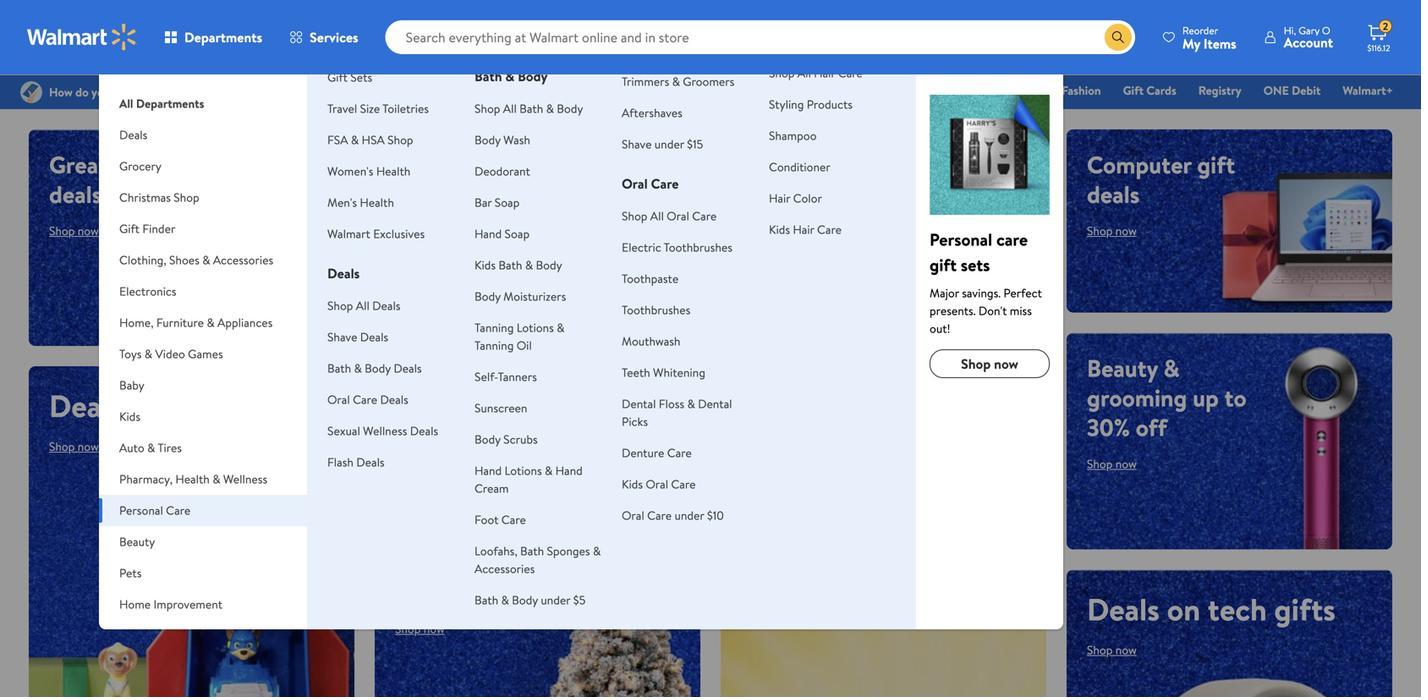 Task type: describe. For each thing, give the bounding box(es) containing it.
1 vertical spatial departments
[[136, 95, 204, 112]]

fsa & hsa shop
[[328, 132, 413, 148]]

off for up to 30% off seasonal decor
[[507, 546, 539, 579]]

loofahs, bath sponges & accessories
[[475, 543, 601, 577]]

toys & video games button
[[99, 338, 307, 370]]

appliances
[[217, 314, 273, 331]]

shop now link for beauty & grooming up to 30% off
[[1087, 456, 1137, 472]]

one debit
[[1264, 82, 1321, 99]]

shave for shave under $15
[[622, 136, 652, 152]]

oil
[[517, 337, 532, 354]]

body scrubs
[[475, 431, 538, 448]]

health for women's
[[376, 163, 411, 179]]

shave under $15 link
[[622, 136, 703, 152]]

travel
[[328, 100, 357, 117]]

shoes
[[169, 252, 200, 268]]

groomers
[[683, 73, 735, 90]]

great
[[49, 148, 108, 181]]

now for computer gift deals
[[1116, 223, 1137, 239]]

& inside tanning lotions & tanning oil
[[557, 319, 565, 336]]

hand for hand lotions & hand cream
[[475, 462, 502, 479]]

registry
[[1199, 82, 1242, 99]]

gift sets link
[[328, 69, 372, 85]]

kids bath & body
[[475, 257, 562, 273]]

home link
[[1001, 81, 1048, 99]]

mouthwash link
[[622, 333, 681, 349]]

grocery for grocery & essentials
[[552, 82, 593, 99]]

care inside dropdown button
[[166, 502, 191, 519]]

0 vertical spatial under
[[655, 136, 684, 152]]

finder for gift finder "dropdown button"
[[142, 220, 175, 237]]

deals link
[[494, 81, 538, 99]]

deals for beauty & grooming up to 30% off
[[1087, 178, 1140, 211]]

loofahs,
[[475, 543, 518, 559]]

care up the oral care under $10
[[671, 476, 696, 492]]

care up products
[[838, 65, 863, 81]]

gift finder link
[[672, 81, 744, 99]]

fashion link
[[1055, 81, 1109, 99]]

bath inside loofahs, bath sponges & accessories
[[520, 543, 544, 559]]

bath & body deals link
[[328, 360, 422, 377]]

color
[[793, 190, 822, 206]]

deodorant
[[475, 163, 530, 179]]

pets button
[[99, 558, 307, 589]]

care down kids oral care link
[[647, 507, 672, 524]]

hair color link
[[769, 190, 822, 206]]

hi,
[[1284, 23, 1297, 38]]

men's health
[[328, 194, 394, 211]]

account
[[1284, 33, 1334, 52]]

items
[[1204, 34, 1237, 53]]

electric
[[622, 239, 662, 256]]

trimmers
[[622, 73, 670, 90]]

hand lotions & hand cream
[[475, 462, 583, 497]]

toothpaste
[[622, 270, 679, 287]]

gift inside personal care gift sets major savings. perfect presents. don't miss out!
[[930, 253, 957, 277]]

gift sets
[[328, 69, 372, 85]]

personal for care
[[119, 502, 163, 519]]

sets
[[961, 253, 990, 277]]

women's
[[328, 163, 374, 179]]

home for home
[[1009, 82, 1040, 99]]

sunscreen
[[475, 400, 528, 416]]

self-tanners
[[475, 369, 537, 385]]

2 tanning from the top
[[475, 337, 514, 354]]

foot care
[[475, 512, 526, 528]]

styling products
[[769, 96, 853, 113]]

one
[[1264, 82, 1289, 99]]

christmas shop for christmas shop dropdown button
[[119, 189, 199, 206]]

home,
[[119, 314, 154, 331]]

perfect
[[1004, 285, 1042, 301]]

& inside 'beauty & grooming up to 30% off'
[[1164, 352, 1180, 385]]

electric toothbrushes
[[622, 239, 733, 256]]

body scrubs link
[[475, 431, 538, 448]]

bar soap link
[[475, 194, 520, 211]]

gift finder for gift finder "dropdown button"
[[119, 220, 175, 237]]

oral down denture care link at bottom left
[[646, 476, 669, 492]]

clothing,
[[119, 252, 166, 268]]

fsa
[[328, 132, 348, 148]]

teeth whitening link
[[622, 364, 706, 381]]

body up oral care deals
[[365, 360, 391, 377]]

tech
[[1208, 588, 1267, 630]]

body up the 'moisturizers'
[[536, 257, 562, 273]]

& inside hand lotions & hand cream
[[545, 462, 553, 479]]

body wash link
[[475, 132, 531, 148]]

toy shop link
[[933, 81, 995, 99]]

deals!
[[559, 372, 660, 429]]

decor
[[487, 576, 546, 609]]

all departments link
[[99, 74, 307, 119]]

body wash
[[475, 132, 531, 148]]

& inside loofahs, bath sponges & accessories
[[593, 543, 601, 559]]

deals inside deals dropdown button
[[119, 127, 148, 143]]

denture care link
[[622, 445, 692, 461]]

exclusives
[[373, 226, 425, 242]]

up to 65% off
[[741, 546, 925, 588]]

to for up to 30% off seasonal decor
[[431, 546, 453, 579]]

personal care
[[119, 502, 191, 519]]

my
[[1183, 34, 1201, 53]]

shop now link for deals on toy gifts
[[49, 438, 99, 455]]

video
[[155, 346, 185, 362]]

hand for hand soap
[[475, 226, 502, 242]]

toy shop
[[941, 82, 987, 99]]

personal for care
[[930, 228, 993, 251]]

home
[[113, 148, 171, 181]]

now for beauty & grooming up to 30% off
[[1116, 456, 1137, 472]]

all up home
[[119, 95, 133, 112]]

one debit link
[[1256, 81, 1329, 99]]

electronics for electronics link
[[862, 82, 919, 99]]

now for deals on tech gifts
[[1116, 642, 1137, 658]]

shop now for great home deals
[[49, 223, 99, 239]]

self-tanners link
[[475, 369, 537, 385]]

all up styling products link at the top
[[798, 65, 811, 81]]

deals inside deals link
[[502, 82, 530, 99]]

1 vertical spatial under
[[675, 507, 704, 524]]

sunscreen link
[[475, 400, 528, 416]]

tires
[[158, 440, 182, 456]]

auto & tires
[[119, 440, 182, 456]]

hand soap
[[475, 226, 530, 242]]

gifts for deals on toy gifts
[[220, 385, 281, 427]]

on for tech
[[1167, 588, 1201, 630]]

oral care deals link
[[328, 391, 409, 408]]

on for toy
[[129, 385, 163, 427]]

search icon image
[[1112, 30, 1125, 44]]

65%
[[823, 546, 877, 588]]

dental floss & dental picks link
[[622, 396, 732, 430]]

body down loofahs, bath sponges & accessories
[[512, 592, 538, 608]]

grocery & essentials link
[[545, 81, 665, 99]]

kids bath & body link
[[475, 257, 562, 273]]

savings.
[[962, 285, 1001, 301]]

oral care under $10
[[622, 507, 724, 524]]

shampoo link
[[769, 127, 817, 144]]

patio & garden button
[[99, 620, 307, 652]]

to inside 'beauty & grooming up to 30% off'
[[1225, 381, 1247, 414]]

now for yep, new deals!
[[453, 456, 480, 477]]

oral for oral care
[[622, 174, 648, 193]]

shop now link for computer gift deals
[[1087, 223, 1137, 239]]

0 vertical spatial wellness
[[363, 423, 407, 439]]

1 vertical spatial hair
[[769, 190, 791, 206]]

reorder my items
[[1183, 23, 1237, 53]]

sexual
[[328, 423, 360, 439]]

clothing, shoes & accessories button
[[99, 245, 307, 276]]

shop now for deals on toy gifts
[[49, 438, 99, 455]]

0 vertical spatial toothbrushes
[[664, 239, 733, 256]]

body down kids bath & body
[[475, 288, 501, 305]]

all for oral care
[[651, 208, 664, 224]]

care down bath & body deals
[[353, 391, 378, 408]]

home for home improvement
[[119, 596, 151, 613]]

moisturizers
[[504, 288, 566, 305]]

presents.
[[930, 303, 976, 319]]

walmart
[[328, 226, 371, 242]]

shop now link for yep, new deals!
[[395, 446, 500, 487]]

care right foot
[[502, 512, 526, 528]]

all for bath & body
[[503, 100, 517, 117]]

soap for hand soap
[[505, 226, 530, 242]]

kids oral care link
[[622, 476, 696, 492]]

walmart+
[[1343, 82, 1394, 99]]

oral for oral care deals
[[328, 391, 350, 408]]

shop all hair care link
[[769, 65, 863, 81]]

accessories inside loofahs, bath sponges & accessories
[[475, 561, 535, 577]]

care up shop all oral care 'link'
[[651, 174, 679, 193]]

off inside 'beauty & grooming up to 30% off'
[[1136, 411, 1168, 444]]

shop inside dropdown button
[[174, 189, 199, 206]]



Task type: locate. For each thing, give the bounding box(es) containing it.
0 vertical spatial health
[[376, 163, 411, 179]]

cards
[[1147, 82, 1177, 99]]

electronics left toy
[[862, 82, 919, 99]]

toiletries
[[383, 100, 429, 117]]

lotions for cream
[[505, 462, 542, 479]]

0 vertical spatial on
[[129, 385, 163, 427]]

0 vertical spatial beauty
[[1087, 352, 1158, 385]]

1 horizontal spatial electronics
[[862, 82, 919, 99]]

1 horizontal spatial up
[[741, 546, 780, 588]]

lotions down scrubs
[[505, 462, 542, 479]]

dental right floss
[[698, 396, 732, 412]]

wellness
[[363, 423, 407, 439], [223, 471, 268, 487]]

christmas shop inside "link"
[[758, 82, 840, 99]]

tanning lotions & tanning oil
[[475, 319, 565, 354]]

oral
[[622, 174, 648, 193], [667, 208, 690, 224], [328, 391, 350, 408], [646, 476, 669, 492], [622, 507, 645, 524]]

beauty for beauty
[[119, 534, 155, 550]]

1 horizontal spatial christmas
[[758, 82, 811, 99]]

$10
[[707, 507, 724, 524]]

kids down denture on the left of the page
[[622, 476, 643, 492]]

personal inside personal care gift sets major savings. perfect presents. don't miss out!
[[930, 228, 993, 251]]

gift finder
[[679, 82, 736, 99], [119, 220, 175, 237]]

o
[[1323, 23, 1331, 38]]

gift finder up clothing,
[[119, 220, 175, 237]]

0 vertical spatial christmas
[[758, 82, 811, 99]]

grocery for grocery
[[119, 158, 162, 174]]

1 vertical spatial tanning
[[475, 337, 514, 354]]

0 horizontal spatial personal
[[119, 502, 163, 519]]

under left the $5
[[541, 592, 571, 608]]

travel size toiletries
[[328, 100, 429, 117]]

toothbrushes down shop all oral care 'link'
[[664, 239, 733, 256]]

shop now for up to 30% off seasonal decor
[[395, 621, 445, 637]]

gift finder up $15 in the top of the page
[[679, 82, 736, 99]]

registry link
[[1191, 81, 1250, 99]]

body
[[518, 67, 548, 85], [557, 100, 583, 117], [475, 132, 501, 148], [536, 257, 562, 273], [475, 288, 501, 305], [365, 360, 391, 377], [475, 431, 501, 448], [512, 592, 538, 608]]

1 vertical spatial home
[[119, 596, 151, 613]]

styling products link
[[769, 96, 853, 113]]

0 vertical spatial departments
[[184, 28, 262, 47]]

lotions for oil
[[517, 319, 554, 336]]

men's health link
[[328, 194, 394, 211]]

whitening
[[653, 364, 706, 381]]

departments up deals dropdown button
[[136, 95, 204, 112]]

gift
[[328, 69, 348, 85], [679, 82, 700, 99], [1123, 82, 1144, 99], [119, 220, 140, 237]]

gift down "registry"
[[1198, 148, 1236, 181]]

0 vertical spatial gift finder
[[679, 82, 736, 99]]

teeth
[[622, 364, 650, 381]]

1 vertical spatial beauty
[[119, 534, 155, 550]]

lotions up the oil
[[517, 319, 554, 336]]

christmas inside dropdown button
[[119, 189, 171, 206]]

on up auto & tires
[[129, 385, 163, 427]]

all up shave deals link
[[356, 297, 370, 314]]

women's health link
[[328, 163, 411, 179]]

personal inside dropdown button
[[119, 502, 163, 519]]

1 vertical spatial health
[[360, 194, 394, 211]]

furniture
[[156, 314, 204, 331]]

1 vertical spatial accessories
[[475, 561, 535, 577]]

0 horizontal spatial electronics
[[119, 283, 177, 300]]

now for deals on toy gifts
[[78, 438, 99, 455]]

departments up all departments link
[[184, 28, 262, 47]]

shop now for deals on tech gifts
[[1087, 642, 1137, 658]]

grooming
[[1087, 381, 1188, 414]]

1 horizontal spatial 30%
[[1087, 411, 1131, 444]]

1 horizontal spatial beauty
[[1087, 352, 1158, 385]]

Walmart Site-Wide search field
[[386, 20, 1135, 54]]

1 up from the left
[[741, 546, 780, 588]]

gift for gift sets link
[[328, 69, 348, 85]]

1 vertical spatial shave
[[328, 329, 357, 345]]

now for up to 30% off seasonal decor
[[424, 621, 445, 637]]

out!
[[930, 320, 951, 337]]

oral down kids oral care link
[[622, 507, 645, 524]]

shop all deals
[[328, 297, 401, 314]]

to
[[1225, 381, 1247, 414], [787, 546, 815, 588], [431, 546, 453, 579]]

hair down color
[[793, 221, 815, 238]]

shave for shave deals
[[328, 329, 357, 345]]

off for up to 65% off
[[885, 546, 925, 588]]

oral up shop all oral care 'link'
[[622, 174, 648, 193]]

deals inside great home deals
[[49, 178, 102, 211]]

personal
[[930, 228, 993, 251], [119, 502, 163, 519]]

gift up clothing,
[[119, 220, 140, 237]]

0 vertical spatial home
[[1009, 82, 1040, 99]]

foot care link
[[475, 512, 526, 528]]

0 horizontal spatial gift
[[930, 253, 957, 277]]

1 horizontal spatial on
[[1167, 588, 1201, 630]]

soap right bar
[[495, 194, 520, 211]]

1 horizontal spatial deals
[[1087, 178, 1140, 211]]

care up electric toothbrushes
[[692, 208, 717, 224]]

to left the loofahs,
[[431, 546, 453, 579]]

2 vertical spatial hair
[[793, 221, 815, 238]]

shave down the aftershaves link
[[622, 136, 652, 152]]

games
[[188, 346, 223, 362]]

teeth whitening
[[622, 364, 706, 381]]

walmart image
[[27, 24, 137, 51]]

0 vertical spatial personal
[[930, 228, 993, 251]]

1 vertical spatial wellness
[[223, 471, 268, 487]]

christmas down home
[[119, 189, 171, 206]]

hand soap link
[[475, 226, 530, 242]]

deals for deals on toy gifts
[[49, 178, 102, 211]]

sexual wellness deals link
[[328, 423, 438, 439]]

finder up clothing,
[[142, 220, 175, 237]]

to right up
[[1225, 381, 1247, 414]]

shop now for beauty & grooming up to 30% off
[[1087, 456, 1137, 472]]

oral for oral care under $10
[[622, 507, 645, 524]]

1 vertical spatial christmas
[[119, 189, 171, 206]]

off up the bath & body under $5 link at the bottom of the page
[[507, 546, 539, 579]]

gift inside "dropdown button"
[[119, 220, 140, 237]]

oral up electric toothbrushes
[[667, 208, 690, 224]]

flash
[[328, 454, 354, 470]]

under
[[655, 136, 684, 152], [675, 507, 704, 524], [541, 592, 571, 608]]

1 vertical spatial 30%
[[459, 546, 502, 579]]

0 horizontal spatial accessories
[[213, 252, 273, 268]]

1 vertical spatial gift finder
[[119, 220, 175, 237]]

shop now for yep, new deals!
[[415, 456, 480, 477]]

0 horizontal spatial deals
[[49, 178, 102, 211]]

0 horizontal spatial shave
[[328, 329, 357, 345]]

beauty & grooming up to 30% off
[[1087, 352, 1247, 444]]

2 dental from the left
[[698, 396, 732, 412]]

health down auto & tires dropdown button
[[175, 471, 210, 487]]

0 vertical spatial 30%
[[1087, 411, 1131, 444]]

soap up kids bath & body "link"
[[505, 226, 530, 242]]

1 vertical spatial personal
[[119, 502, 163, 519]]

0 vertical spatial gift
[[1198, 148, 1236, 181]]

personal care image
[[930, 95, 1050, 215]]

christmas shop inside dropdown button
[[119, 189, 199, 206]]

all for deals
[[356, 297, 370, 314]]

home inside dropdown button
[[119, 596, 151, 613]]

2 deals from the left
[[1087, 178, 1140, 211]]

departments button
[[151, 17, 276, 58]]

accessories down gift finder "dropdown button"
[[213, 252, 273, 268]]

shop inside "link"
[[814, 82, 840, 99]]

0 horizontal spatial wellness
[[223, 471, 268, 487]]

kids for kids
[[119, 408, 140, 425]]

0 vertical spatial shave
[[622, 136, 652, 152]]

2 horizontal spatial to
[[1225, 381, 1247, 414]]

dental up picks
[[622, 396, 656, 412]]

trimmers & groomers
[[622, 73, 735, 90]]

toy
[[941, 82, 958, 99]]

0 vertical spatial electronics
[[862, 82, 919, 99]]

1 vertical spatial lotions
[[505, 462, 542, 479]]

off left up
[[1136, 411, 1168, 444]]

shave
[[622, 136, 652, 152], [328, 329, 357, 345]]

walmart exclusives link
[[328, 226, 425, 242]]

0 horizontal spatial christmas
[[119, 189, 171, 206]]

grocery inside dropdown button
[[119, 158, 162, 174]]

conditioner
[[769, 159, 831, 175]]

0 horizontal spatial on
[[129, 385, 163, 427]]

1 horizontal spatial shave
[[622, 136, 652, 152]]

1 vertical spatial soap
[[505, 226, 530, 242]]

beauty inside dropdown button
[[119, 534, 155, 550]]

styling
[[769, 96, 804, 113]]

christmas shop for christmas shop "link" at the top right of page
[[758, 82, 840, 99]]

Search search field
[[386, 20, 1135, 54]]

to inside 'up to 30% off seasonal decor'
[[431, 546, 453, 579]]

1 horizontal spatial personal
[[930, 228, 993, 251]]

toothbrushes up "mouthwash"
[[622, 302, 691, 318]]

body down the grocery & essentials
[[557, 100, 583, 117]]

aftershaves
[[622, 105, 683, 121]]

hair up products
[[814, 65, 836, 81]]

1 horizontal spatial off
[[885, 546, 925, 588]]

shave deals link
[[328, 329, 389, 345]]

beauty inside 'beauty & grooming up to 30% off'
[[1087, 352, 1158, 385]]

health inside dropdown button
[[175, 471, 210, 487]]

1 horizontal spatial finder
[[703, 82, 736, 99]]

2 horizontal spatial off
[[1136, 411, 1168, 444]]

fashion
[[1062, 82, 1101, 99]]

loofahs, bath sponges & accessories link
[[475, 543, 601, 577]]

0 vertical spatial lotions
[[517, 319, 554, 336]]

deals on tech gifts
[[1087, 588, 1336, 630]]

1 vertical spatial gift
[[930, 253, 957, 277]]

1 horizontal spatial wellness
[[363, 423, 407, 439]]

1 vertical spatial grocery
[[119, 158, 162, 174]]

1 vertical spatial christmas shop
[[119, 189, 199, 206]]

gift finder inside "dropdown button"
[[119, 220, 175, 237]]

wellness inside dropdown button
[[223, 471, 268, 487]]

0 vertical spatial hair
[[814, 65, 836, 81]]

christmas down shop all hair care
[[758, 82, 811, 99]]

care right denture on the left of the page
[[667, 445, 692, 461]]

home, furniture & appliances button
[[99, 307, 307, 338]]

gifts right tech
[[1275, 588, 1336, 630]]

don't
[[979, 303, 1007, 319]]

home left fashion link
[[1009, 82, 1040, 99]]

kids for kids bath & body
[[475, 257, 496, 273]]

lotions inside hand lotions & hand cream
[[505, 462, 542, 479]]

on
[[129, 385, 163, 427], [1167, 588, 1201, 630]]

all down deals link
[[503, 100, 517, 117]]

under left $15 in the top of the page
[[655, 136, 684, 152]]

0 horizontal spatial off
[[507, 546, 539, 579]]

health for men's
[[360, 194, 394, 211]]

electronics
[[862, 82, 919, 99], [119, 283, 177, 300]]

1 tanning from the top
[[475, 319, 514, 336]]

0 vertical spatial christmas shop
[[758, 82, 840, 99]]

accessories down the loofahs,
[[475, 561, 535, 577]]

deals inside computer gift deals
[[1087, 178, 1140, 211]]

gift up major
[[930, 253, 957, 277]]

1 horizontal spatial gift
[[1198, 148, 1236, 181]]

& inside dropdown button
[[202, 252, 210, 268]]

care down color
[[817, 221, 842, 238]]

up for up to 65% off
[[741, 546, 780, 588]]

sets
[[351, 69, 372, 85]]

health up walmart exclusives
[[360, 194, 394, 211]]

debit
[[1292, 82, 1321, 99]]

kids
[[769, 221, 790, 238], [475, 257, 496, 273], [119, 408, 140, 425], [622, 476, 643, 492]]

care down pharmacy, health & wellness
[[166, 502, 191, 519]]

kids for kids hair care
[[769, 221, 790, 238]]

computer gift deals
[[1087, 148, 1236, 211]]

kids down hair color link
[[769, 221, 790, 238]]

bar
[[475, 194, 492, 211]]

0 horizontal spatial grocery
[[119, 158, 162, 174]]

bath & body under $5 link
[[475, 592, 586, 608]]

dental floss & dental picks
[[622, 396, 732, 430]]

shop all hair care
[[769, 65, 863, 81]]

toys & video games
[[119, 346, 223, 362]]

gift finder for gift finder link
[[679, 82, 736, 99]]

1 horizontal spatial gifts
[[1275, 588, 1336, 630]]

& inside dental floss & dental picks
[[688, 396, 695, 412]]

personal down "pharmacy,"
[[119, 502, 163, 519]]

to left '65%'
[[787, 546, 815, 588]]

0 horizontal spatial home
[[119, 596, 151, 613]]

2 vertical spatial under
[[541, 592, 571, 608]]

1 vertical spatial electronics
[[119, 283, 177, 300]]

1 horizontal spatial to
[[787, 546, 815, 588]]

wellness down oral care deals
[[363, 423, 407, 439]]

gift inside computer gift deals
[[1198, 148, 1236, 181]]

picks
[[622, 413, 648, 430]]

kids hair care
[[769, 221, 842, 238]]

electronics for electronics dropdown button
[[119, 283, 177, 300]]

shave down shop all deals
[[328, 329, 357, 345]]

1 vertical spatial on
[[1167, 588, 1201, 630]]

christmas for christmas shop dropdown button
[[119, 189, 171, 206]]

0 horizontal spatial dental
[[622, 396, 656, 412]]

christmas inside "link"
[[758, 82, 811, 99]]

finder for gift finder link
[[703, 82, 736, 99]]

gift left cards
[[1123, 82, 1144, 99]]

up inside 'up to 30% off seasonal decor'
[[395, 546, 425, 579]]

shop all oral care link
[[622, 208, 717, 224]]

bath & body under $5
[[475, 592, 586, 608]]

now for great home deals
[[78, 223, 99, 239]]

departments inside dropdown button
[[184, 28, 262, 47]]

kids for kids oral care
[[622, 476, 643, 492]]

finder inside "dropdown button"
[[142, 220, 175, 237]]

christmas for christmas shop "link" at the top right of page
[[758, 82, 811, 99]]

30% inside 'beauty & grooming up to 30% off'
[[1087, 411, 1131, 444]]

home up the patio
[[119, 596, 151, 613]]

under left $10
[[675, 507, 704, 524]]

shop now link for deals on tech gifts
[[1087, 642, 1137, 658]]

grocery up shop all bath & body link
[[552, 82, 593, 99]]

1 vertical spatial gifts
[[1275, 588, 1336, 630]]

0 vertical spatial finder
[[703, 82, 736, 99]]

electronics down clothing,
[[119, 283, 177, 300]]

tanning down body moisturizers
[[475, 319, 514, 336]]

to for up to 65% off
[[787, 546, 815, 588]]

deals button
[[99, 119, 307, 151]]

electronics inside dropdown button
[[119, 283, 177, 300]]

hand lotions & hand cream link
[[475, 462, 583, 497]]

gift for gift finder "dropdown button"
[[119, 220, 140, 237]]

1 horizontal spatial gift finder
[[679, 82, 736, 99]]

2 vertical spatial health
[[175, 471, 210, 487]]

shop now for computer gift deals
[[1087, 223, 1137, 239]]

hair left color
[[769, 190, 791, 206]]

kids up the auto
[[119, 408, 140, 425]]

0 vertical spatial accessories
[[213, 252, 273, 268]]

departments
[[184, 28, 262, 47], [136, 95, 204, 112]]

0 horizontal spatial christmas shop
[[119, 189, 199, 206]]

1 horizontal spatial home
[[1009, 82, 1040, 99]]

cream
[[475, 480, 509, 497]]

off right '65%'
[[885, 546, 925, 588]]

2 up from the left
[[395, 546, 425, 579]]

wash
[[504, 132, 531, 148]]

1 horizontal spatial grocery
[[552, 82, 593, 99]]

reorder
[[1183, 23, 1219, 38]]

shave under $15
[[622, 136, 703, 152]]

soap for bar soap
[[495, 194, 520, 211]]

all down oral care
[[651, 208, 664, 224]]

grocery right great
[[119, 158, 162, 174]]

christmas shop down shop all hair care
[[758, 82, 840, 99]]

services
[[310, 28, 358, 47]]

gifts right 'toy'
[[220, 385, 281, 427]]

personal up the sets on the top right
[[930, 228, 993, 251]]

toothpaste link
[[622, 270, 679, 287]]

1 vertical spatial toothbrushes
[[622, 302, 691, 318]]

0 horizontal spatial gifts
[[220, 385, 281, 427]]

off
[[1136, 411, 1168, 444], [885, 546, 925, 588], [507, 546, 539, 579]]

0 vertical spatial grocery
[[552, 82, 593, 99]]

0 vertical spatial tanning
[[475, 319, 514, 336]]

shampoo
[[769, 127, 817, 144]]

up for up to 30% off seasonal decor
[[395, 546, 425, 579]]

oral up sexual
[[328, 391, 350, 408]]

shop now link for up to 30% off seasonal decor
[[395, 621, 445, 637]]

bath & body deals
[[328, 360, 422, 377]]

health for pharmacy,
[[175, 471, 210, 487]]

30% inside 'up to 30% off seasonal decor'
[[459, 546, 502, 579]]

seasonal
[[395, 576, 482, 609]]

0 horizontal spatial up
[[395, 546, 425, 579]]

gift for gift finder link
[[679, 82, 700, 99]]

kids down hand soap
[[475, 257, 496, 273]]

tanning left the oil
[[475, 337, 514, 354]]

off inside 'up to 30% off seasonal decor'
[[507, 546, 539, 579]]

beauty button
[[99, 526, 307, 558]]

0 vertical spatial soap
[[495, 194, 520, 211]]

mouthwash
[[622, 333, 681, 349]]

0 horizontal spatial gift finder
[[119, 220, 175, 237]]

beauty for beauty & grooming up to 30% off
[[1087, 352, 1158, 385]]

deodorant link
[[475, 163, 530, 179]]

lotions inside tanning lotions & tanning oil
[[517, 319, 554, 336]]

0 horizontal spatial finder
[[142, 220, 175, 237]]

health down hsa
[[376, 163, 411, 179]]

1 vertical spatial finder
[[142, 220, 175, 237]]

0 horizontal spatial to
[[431, 546, 453, 579]]

on left tech
[[1167, 588, 1201, 630]]

$116.12
[[1368, 42, 1391, 54]]

gift up the aftershaves link
[[679, 82, 700, 99]]

tanning lotions & tanning oil link
[[475, 319, 565, 354]]

bath
[[475, 67, 502, 85], [520, 100, 544, 117], [499, 257, 523, 273], [328, 360, 351, 377], [520, 543, 544, 559], [475, 592, 499, 608]]

gift left sets
[[328, 69, 348, 85]]

1 horizontal spatial christmas shop
[[758, 82, 840, 99]]

finder up $15 in the top of the page
[[703, 82, 736, 99]]

christmas shop down home
[[119, 189, 199, 206]]

1 horizontal spatial dental
[[698, 396, 732, 412]]

0 horizontal spatial 30%
[[459, 546, 502, 579]]

0 vertical spatial gifts
[[220, 385, 281, 427]]

aftershaves link
[[622, 105, 683, 121]]

body left the wash
[[475, 132, 501, 148]]

gifts for deals on tech gifts
[[1275, 588, 1336, 630]]

0 horizontal spatial beauty
[[119, 534, 155, 550]]

1 horizontal spatial accessories
[[475, 561, 535, 577]]

gifts
[[220, 385, 281, 427], [1275, 588, 1336, 630]]

shop now link for great home deals
[[49, 223, 99, 239]]

1 deals from the left
[[49, 178, 102, 211]]

body up shop all bath & body link
[[518, 67, 548, 85]]

1 dental from the left
[[622, 396, 656, 412]]

gift for the gift cards link
[[1123, 82, 1144, 99]]

accessories inside dropdown button
[[213, 252, 273, 268]]

kids inside dropdown button
[[119, 408, 140, 425]]

wellness down auto & tires dropdown button
[[223, 471, 268, 487]]

body left scrubs
[[475, 431, 501, 448]]



Task type: vqa. For each thing, say whether or not it's contained in the screenshot.
Departments
yes



